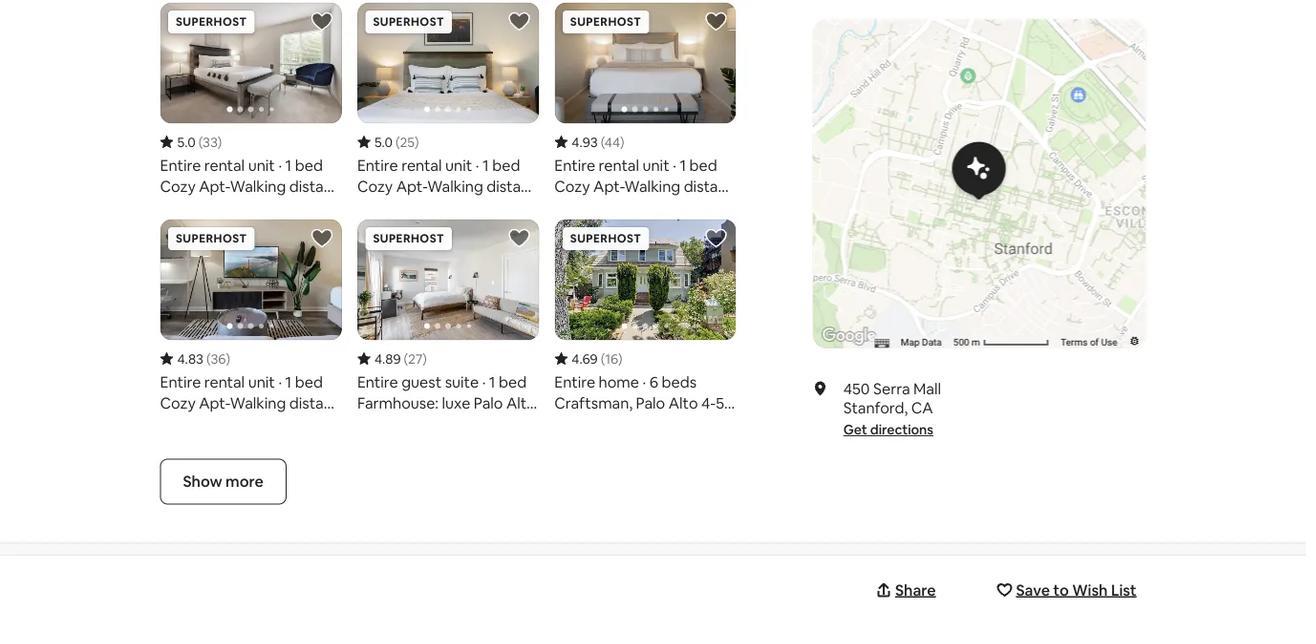 Task type: vqa. For each thing, say whether or not it's contained in the screenshot.
500 M button
yes



Task type: locate. For each thing, give the bounding box(es) containing it.
5.0 for 5.0 ( 33 )
[[177, 133, 196, 151]]

entire
[[160, 156, 201, 175], [357, 156, 398, 175], [555, 156, 595, 175], [160, 373, 201, 392], [357, 373, 398, 392], [555, 373, 595, 392]]

to
[[1053, 581, 1069, 600]]

save
[[1016, 581, 1050, 600]]

entire down 4.83
[[160, 373, 201, 392]]

entire rental unit for 44
[[555, 156, 670, 175]]

get directions link
[[844, 421, 934, 439]]

450 serra mall stanford, ca get directions
[[844, 379, 941, 439]]

data
[[922, 337, 942, 348]]

share button
[[872, 571, 945, 610]]

2 5.0 from the left
[[374, 133, 393, 151]]

( for 44
[[601, 133, 605, 151]]

of
[[1090, 337, 1099, 348]]

1 horizontal spatial 5.0
[[374, 133, 393, 151]]

) for 5.0 ( 33 )
[[218, 133, 222, 151]]

entire rental unit down 44
[[555, 156, 670, 175]]

rental down 44
[[599, 156, 639, 175]]

rental down 33
[[204, 156, 245, 175]]

image 1 out of 14 total images of this place image
[[422, 323, 475, 341], [422, 323, 475, 341]]

rating 5.0 out of 5; 33 reviews image
[[160, 133, 222, 151]]

( for 25
[[396, 133, 400, 151]]

bed for 5.0 ( 33 )
[[295, 156, 323, 175]]

entire for 4.93 ( 44 )
[[555, 156, 595, 175]]

list
[[1111, 581, 1137, 600]]

4.69 ( 16 )
[[572, 350, 623, 367]]

add listing to a list image for 5.0 ( 25 )
[[508, 10, 531, 33]]

entire down rating 5.0 out of 5; 33 reviews image
[[160, 156, 201, 175]]

entire guest suite
[[357, 373, 479, 392]]

entire for 5.0 ( 33 )
[[160, 156, 201, 175]]

4.89
[[374, 350, 401, 367]]

rental for 4.83 ( 36 )
[[204, 373, 245, 392]]

map data
[[901, 337, 942, 348]]

group containing entire guest suite
[[357, 219, 539, 417]]

unit for 5.0 ( 33 )
[[248, 156, 275, 175]]

stanford,
[[844, 398, 908, 418]]

image 1 image
[[160, 3, 342, 124], [160, 3, 342, 124], [357, 3, 539, 124], [357, 3, 539, 124], [555, 3, 736, 124], [555, 3, 736, 124], [160, 219, 342, 341], [160, 219, 342, 341], [357, 219, 539, 341], [357, 219, 539, 341], [555, 219, 736, 341], [555, 219, 736, 341]]

1 bed inside group
[[489, 373, 527, 392]]

mall
[[914, 379, 941, 398]]

rental for 5.0 ( 33 )
[[204, 156, 245, 175]]

1 for 5.0 ( 25 )
[[483, 156, 489, 175]]

suite
[[445, 373, 479, 392]]

rental down 25
[[402, 156, 442, 175]]

1 5.0 from the left
[[177, 133, 196, 151]]

4.69
[[572, 350, 598, 367]]

5.0 left 25
[[374, 133, 393, 151]]

6 beds
[[650, 373, 697, 392]]

show more
[[183, 472, 264, 492]]

5.0 left 33
[[177, 133, 196, 151]]

airbnb
[[850, 590, 893, 607]]

1
[[285, 156, 292, 175], [483, 156, 489, 175], [680, 156, 686, 175], [285, 373, 292, 392], [489, 373, 495, 392]]

beds
[[662, 373, 697, 392]]

rental
[[204, 156, 245, 175], [402, 156, 442, 175], [599, 156, 639, 175], [204, 373, 245, 392]]

1 bed for 4.89 ( 27 )
[[489, 373, 527, 392]]

1 for 4.89 ( 27 )
[[489, 373, 495, 392]]

report errors in the road map or imagery to google image
[[1129, 335, 1141, 347]]

bed for 4.89 ( 27 )
[[499, 373, 527, 392]]

save to wish list
[[1016, 581, 1137, 600]]

bed
[[295, 156, 323, 175], [492, 156, 520, 175], [690, 156, 717, 175], [295, 373, 323, 392], [499, 373, 527, 392]]

rating 5.0 out of 5; 25 reviews image
[[357, 133, 419, 151]]

entire home
[[555, 373, 639, 392]]

add listing to a list image
[[705, 10, 728, 33], [508, 227, 531, 250], [705, 227, 728, 250]]

entire rental unit for 25
[[357, 156, 472, 175]]

entire down 4.69 at the bottom of page
[[555, 373, 595, 392]]

terms of use
[[1061, 337, 1118, 348]]

unit for 4.83 ( 36 )
[[248, 373, 275, 392]]

5.0
[[177, 133, 196, 151], [374, 133, 393, 151]]

show
[[183, 472, 222, 492]]

(
[[198, 133, 203, 151], [396, 133, 400, 151], [601, 133, 605, 151], [206, 350, 211, 367], [404, 350, 408, 367], [601, 350, 605, 367]]

map region
[[758, 0, 1247, 516]]

) for 5.0 ( 25 )
[[415, 133, 419, 151]]

( for 36
[[206, 350, 211, 367]]

entire rental unit
[[160, 156, 275, 175], [357, 156, 472, 175], [555, 156, 670, 175], [160, 373, 275, 392]]

entire rental unit down 33
[[160, 156, 275, 175]]

entire down 4.89
[[357, 373, 398, 392]]

500 m
[[953, 337, 983, 348]]

33
[[203, 133, 218, 151]]

entire rental unit down 25
[[357, 156, 472, 175]]

1 bed for 4.93 ( 44 )
[[680, 156, 717, 175]]

rental down 36
[[204, 373, 245, 392]]

add listing to a list image
[[310, 10, 333, 33], [508, 10, 531, 33], [310, 227, 333, 250]]

save to wish list button
[[993, 571, 1146, 610]]

)
[[218, 133, 222, 151], [415, 133, 419, 151], [620, 133, 624, 151], [226, 350, 230, 367], [423, 350, 427, 367], [618, 350, 623, 367]]

unit
[[248, 156, 275, 175], [445, 156, 472, 175], [643, 156, 670, 175], [248, 373, 275, 392]]

home
[[599, 373, 639, 392]]

0 horizontal spatial 5.0
[[177, 133, 196, 151]]

add listing to a list image for suite
[[508, 227, 531, 250]]

entire rental unit down 36
[[160, 373, 275, 392]]

image 1 out of 30 total images of this place image
[[225, 107, 277, 124], [225, 107, 277, 124], [422, 107, 475, 124], [422, 107, 475, 124], [619, 107, 672, 124], [619, 107, 672, 124], [225, 323, 277, 341], [225, 323, 277, 341], [619, 323, 672, 341], [619, 323, 672, 341]]

4.89 ( 27 )
[[374, 350, 427, 367]]

1 bed
[[285, 156, 323, 175], [483, 156, 520, 175], [680, 156, 717, 175], [285, 373, 323, 392], [489, 373, 527, 392]]

) for 4.83 ( 36 )
[[226, 350, 230, 367]]

keyboard shortcuts image
[[874, 339, 889, 348]]

group
[[160, 3, 342, 200], [357, 3, 539, 200], [555, 3, 736, 200], [160, 219, 342, 417], [357, 219, 539, 417], [555, 219, 736, 417]]

entire down 4.93
[[555, 156, 595, 175]]

5.0 ( 25 )
[[374, 133, 419, 151]]

wish
[[1072, 581, 1108, 600]]

entire rental unit for 33
[[160, 156, 275, 175]]

6
[[650, 373, 658, 392]]

entire down rating 5.0 out of 5; 25 reviews "image"
[[357, 156, 398, 175]]

entire for 5.0 ( 25 )
[[357, 156, 398, 175]]

rental for 4.93 ( 44 )
[[599, 156, 639, 175]]

4.83
[[177, 350, 203, 367]]

) for 4.89 ( 27 )
[[423, 350, 427, 367]]



Task type: describe. For each thing, give the bounding box(es) containing it.
25
[[400, 133, 415, 151]]

rating 4.93 out of 5; 44 reviews image
[[555, 133, 624, 151]]

) for 4.69 ( 16 )
[[618, 350, 623, 367]]

guest
[[402, 373, 442, 392]]

more
[[226, 472, 264, 492]]

show more link
[[160, 459, 287, 505]]

unit for 5.0 ( 25 )
[[445, 156, 472, 175]]

16
[[605, 350, 618, 367]]

rating 4.89 out of 5; 27 reviews image
[[357, 350, 427, 367]]

rating 4.83 out of 5; 36 reviews image
[[160, 350, 230, 367]]

1 bed for 5.0 ( 25 )
[[483, 156, 520, 175]]

( for 16
[[601, 350, 605, 367]]

) for 4.93 ( 44 )
[[620, 133, 624, 151]]

entire rental unit for 36
[[160, 373, 275, 392]]

bed for 4.93 ( 44 )
[[690, 156, 717, 175]]

serra
[[873, 379, 910, 398]]

1 for 4.83 ( 36 )
[[285, 373, 292, 392]]

500
[[953, 337, 970, 348]]

450
[[844, 379, 870, 398]]

use
[[1101, 337, 1118, 348]]

5.0 ( 33 )
[[177, 133, 222, 151]]

map
[[901, 337, 920, 348]]

entire for 4.69 ( 16 )
[[555, 373, 595, 392]]

4.83 ( 36 )
[[177, 350, 230, 367]]

add listing to a list image for 4.83 ( 36 )
[[310, 227, 333, 250]]

share
[[895, 581, 936, 600]]

rating 4.69 out of 5; 16 reviews image
[[555, 350, 623, 367]]

google image
[[818, 324, 881, 349]]

bed for 4.83 ( 36 )
[[295, 373, 323, 392]]

( for 27
[[404, 350, 408, 367]]

unit for 4.93 ( 44 )
[[643, 156, 670, 175]]

500 m button
[[948, 335, 1055, 349]]

m
[[972, 337, 980, 348]]

1 bed for 4.83 ( 36 )
[[285, 373, 323, 392]]

add listing to a list image for 5.0 ( 33 )
[[310, 10, 333, 33]]

terms
[[1061, 337, 1088, 348]]

group containing entire home
[[555, 219, 736, 417]]

4.93 ( 44 )
[[572, 133, 624, 151]]

bed for 5.0 ( 25 )
[[492, 156, 520, 175]]

27
[[408, 350, 423, 367]]

5.0 for 5.0 ( 25 )
[[374, 133, 393, 151]]

ca
[[911, 398, 933, 418]]

1 for 4.93 ( 44 )
[[680, 156, 686, 175]]

rental for 5.0 ( 25 )
[[402, 156, 442, 175]]

directions
[[870, 421, 934, 439]]

( for 33
[[198, 133, 203, 151]]

get
[[844, 421, 868, 439]]

1 bed for 5.0 ( 33 )
[[285, 156, 323, 175]]

entire for 4.89 ( 27 )
[[357, 373, 398, 392]]

44
[[605, 133, 620, 151]]

1 for 5.0 ( 33 )
[[285, 156, 292, 175]]

entire for 4.83 ( 36 )
[[160, 373, 201, 392]]

add listing to a list image for unit
[[705, 10, 728, 33]]

map data button
[[901, 336, 942, 349]]

terms of use link
[[1061, 337, 1118, 348]]

36
[[211, 350, 226, 367]]

4.93
[[572, 133, 598, 151]]



